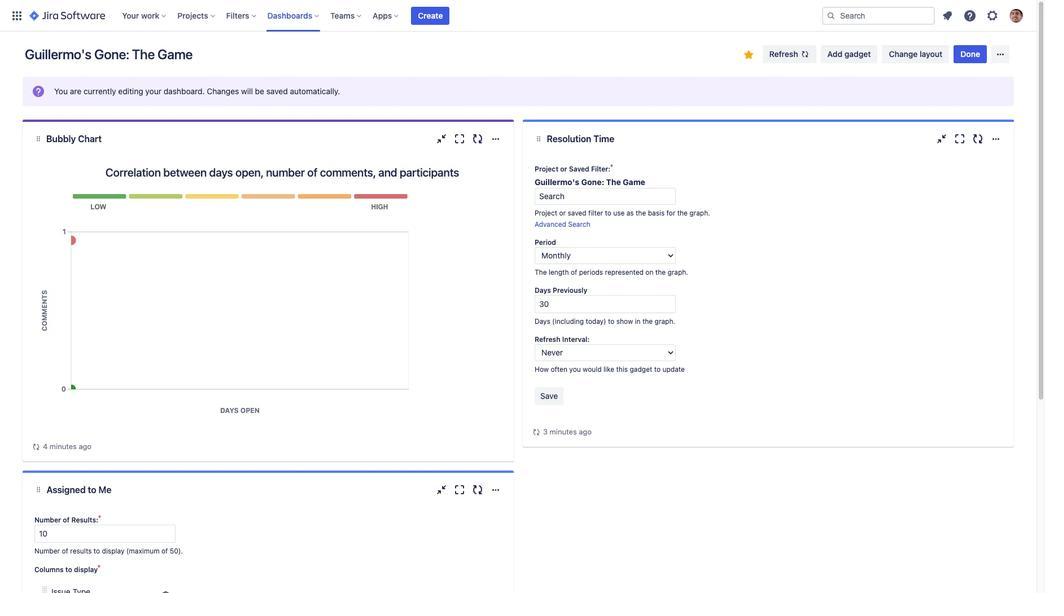 Task type: vqa. For each thing, say whether or not it's contained in the screenshot.
Search
yes



Task type: describe. For each thing, give the bounding box(es) containing it.
0 horizontal spatial guillermo's
[[25, 46, 92, 62]]

days (including today) to show in the graph.
[[535, 318, 676, 326]]

how often you would like this gadget to update
[[535, 366, 685, 374]]

change layout button
[[883, 45, 950, 63]]

your work
[[122, 10, 159, 20]]

refresh button
[[763, 45, 817, 63]]

currently
[[84, 86, 116, 96]]

how
[[535, 366, 549, 374]]

project for project or saved filter:
[[535, 165, 559, 173]]

of left 50).
[[162, 548, 168, 556]]

more actions for bubbly chart gadget image
[[489, 132, 503, 146]]

your
[[145, 86, 162, 96]]

1 vertical spatial the
[[607, 177, 621, 187]]

Days Previously text field
[[535, 296, 676, 314]]

will
[[241, 86, 253, 96]]

your
[[122, 10, 139, 20]]

refresh interval:
[[535, 336, 590, 344]]

maximize assigned to me image
[[453, 484, 467, 497]]

as
[[627, 209, 634, 218]]

number
[[266, 166, 305, 179]]

50).
[[170, 548, 183, 556]]

refresh image
[[801, 50, 810, 59]]

minimize assigned to me image
[[435, 484, 449, 497]]

update
[[663, 366, 685, 374]]

the length of periods represented on the graph.
[[535, 268, 689, 277]]

project or saved filter:
[[535, 165, 611, 173]]

you
[[570, 366, 581, 374]]

0 horizontal spatial display
[[74, 566, 98, 575]]

assigned to me
[[47, 485, 112, 496]]

this
[[617, 366, 628, 374]]

dashboard.
[[164, 86, 205, 96]]

more dashboard actions image
[[994, 47, 1008, 61]]

chart
[[78, 134, 102, 144]]

graph. inside project or saved filter to use as the basis for the graph. advanced search
[[690, 209, 711, 218]]

(including
[[553, 318, 584, 326]]

guillermo's inside resolution time region
[[535, 177, 580, 187]]

dashboards button
[[264, 6, 324, 25]]

projects button
[[174, 6, 220, 25]]

create button
[[412, 6, 450, 25]]

filter:
[[592, 165, 611, 173]]

filters
[[226, 10, 250, 20]]

like
[[604, 366, 615, 374]]

resolution time
[[547, 134, 615, 144]]

days previously
[[535, 286, 588, 295]]

your profile and settings image
[[1010, 9, 1024, 22]]

graph. for the length of periods represented on the graph.
[[668, 268, 689, 277]]

ago for chart
[[79, 442, 92, 451]]

bubbly
[[46, 134, 76, 144]]

refresh for refresh
[[770, 49, 799, 59]]

search field inside banner
[[823, 6, 936, 25]]

gadget inside resolution time region
[[630, 366, 653, 374]]

an arrow curved in a circular way on the button that refreshes the dashboard image
[[32, 443, 41, 452]]

be
[[255, 86, 264, 96]]

to left 'show'
[[609, 318, 615, 326]]

banner containing your work
[[0, 0, 1037, 32]]

show
[[617, 318, 634, 326]]

add gadget button
[[821, 45, 878, 63]]

none submit inside resolution time region
[[535, 388, 564, 406]]

in
[[635, 318, 641, 326]]

editing
[[118, 86, 143, 96]]

4 minutes ago
[[43, 442, 92, 451]]

0 vertical spatial guillermo's gone: the game
[[25, 46, 193, 62]]

to inside project or saved filter to use as the basis for the graph. advanced search
[[605, 209, 612, 218]]

period
[[535, 238, 557, 247]]

correlation between days open, number of comments, and participants
[[106, 166, 460, 179]]

change layout
[[890, 49, 943, 59]]

days for days previously
[[535, 286, 551, 295]]

projects
[[178, 10, 208, 20]]

to left me
[[88, 485, 96, 496]]

teams
[[331, 10, 355, 20]]

minimize resolution time image
[[936, 132, 949, 146]]

advanced
[[535, 220, 567, 229]]

you
[[54, 86, 68, 96]]

open,
[[236, 166, 264, 179]]

appswitcher icon image
[[10, 9, 24, 22]]

the right in
[[643, 318, 653, 326]]

apps
[[373, 10, 392, 20]]

columns to display
[[34, 566, 98, 575]]

maximize resolution time image
[[954, 132, 967, 146]]

results
[[70, 548, 92, 556]]

often
[[551, 366, 568, 374]]

0 vertical spatial game
[[158, 46, 193, 62]]

filters button
[[223, 6, 261, 25]]

an arrow curved in a circular way on the button that refreshes the dashboard image
[[532, 428, 541, 437]]

2 vertical spatial the
[[535, 268, 547, 277]]

4
[[43, 442, 48, 451]]

on
[[646, 268, 654, 277]]

me
[[99, 485, 112, 496]]

bubbly chart
[[46, 134, 102, 144]]

create
[[418, 10, 443, 20]]

guillermo's gone: the game inside resolution time region
[[535, 177, 646, 187]]

to left update
[[655, 366, 661, 374]]

of inside bubbly chart "region"
[[308, 166, 318, 179]]

ago for time
[[579, 428, 592, 437]]

minutes for bubbly
[[50, 442, 77, 451]]

the right for on the right
[[678, 209, 688, 218]]

saved
[[569, 165, 590, 173]]

days
[[209, 166, 233, 179]]

the right on
[[656, 268, 666, 277]]



Task type: locate. For each thing, give the bounding box(es) containing it.
gadget
[[845, 49, 872, 59], [630, 366, 653, 374]]

graph. for days (including today) to show in the graph.
[[655, 318, 676, 326]]

assigned
[[47, 485, 86, 496]]

ago
[[579, 428, 592, 437], [79, 442, 92, 451]]

None text field
[[34, 525, 176, 544]]

1 horizontal spatial minutes
[[550, 428, 577, 437]]

Search field
[[823, 6, 936, 25], [535, 188, 676, 205]]

0 vertical spatial guillermo's
[[25, 46, 92, 62]]

1 number from the top
[[34, 516, 61, 525]]

gone: down 'filter:'
[[582, 177, 605, 187]]

results:
[[71, 516, 98, 525]]

the left length
[[535, 268, 547, 277]]

1 vertical spatial search field
[[535, 188, 676, 205]]

length
[[549, 268, 569, 277]]

changes
[[207, 86, 239, 96]]

2 days from the top
[[535, 318, 551, 326]]

1 vertical spatial display
[[74, 566, 98, 575]]

3 minutes ago
[[544, 428, 592, 437]]

you are currently editing your dashboard. changes will be saved automatically.
[[54, 86, 340, 96]]

1 vertical spatial ago
[[79, 442, 92, 451]]

refresh assigned to me image
[[471, 484, 485, 497]]

number up columns
[[34, 548, 60, 556]]

layout
[[920, 49, 943, 59]]

graph. right in
[[655, 318, 676, 326]]

minimize bubbly chart image
[[435, 132, 449, 146]]

saved inside project or saved filter to use as the basis for the graph. advanced search
[[568, 209, 587, 218]]

are
[[70, 86, 81, 96]]

game
[[158, 46, 193, 62], [623, 177, 646, 187]]

primary element
[[7, 0, 823, 31]]

0 horizontal spatial the
[[132, 46, 155, 62]]

1 vertical spatial gone:
[[582, 177, 605, 187]]

dashboards
[[268, 10, 313, 20]]

search field inside resolution time region
[[535, 188, 676, 205]]

project inside project or saved filter to use as the basis for the graph. advanced search
[[535, 209, 558, 218]]

guillermo's gone: the game up currently
[[25, 46, 193, 62]]

graph. right on
[[668, 268, 689, 277]]

display left the (maximum
[[102, 548, 125, 556]]

jira software image
[[29, 9, 105, 22], [29, 9, 105, 22]]

today)
[[586, 318, 607, 326]]

0 vertical spatial search field
[[823, 6, 936, 25]]

search field up the filter
[[535, 188, 676, 205]]

1 horizontal spatial guillermo's
[[535, 177, 580, 187]]

automatically.
[[290, 86, 340, 96]]

minutes right 4
[[50, 442, 77, 451]]

search image
[[827, 11, 836, 20]]

ago right '3'
[[579, 428, 592, 437]]

represented
[[605, 268, 644, 277]]

star guillermo's gone: the game image
[[742, 48, 756, 62]]

gadget right this
[[630, 366, 653, 374]]

interval:
[[563, 336, 590, 344]]

1 vertical spatial guillermo's
[[535, 177, 580, 187]]

number down the assigned
[[34, 516, 61, 525]]

ago right 4
[[79, 442, 92, 451]]

guillermo's gone: the game down 'filter:'
[[535, 177, 646, 187]]

0 vertical spatial number
[[34, 516, 61, 525]]

filter
[[589, 209, 604, 218]]

participants
[[400, 166, 460, 179]]

settings image
[[987, 9, 1000, 22]]

and
[[379, 166, 397, 179]]

the down 'filter:'
[[607, 177, 621, 187]]

0 horizontal spatial saved
[[267, 86, 288, 96]]

of inside resolution time region
[[571, 268, 578, 277]]

0 vertical spatial display
[[102, 548, 125, 556]]

search field up change
[[823, 6, 936, 25]]

comments,
[[320, 166, 376, 179]]

resolution time region
[[532, 156, 1006, 438]]

or inside project or saved filter to use as the basis for the graph. advanced search
[[560, 209, 566, 218]]

refresh bubbly chart image
[[471, 132, 485, 146]]

refresh inside resolution time region
[[535, 336, 561, 344]]

maximize bubbly chart image
[[453, 132, 467, 146]]

0 vertical spatial project
[[535, 165, 559, 173]]

1 horizontal spatial saved
[[568, 209, 587, 218]]

of right length
[[571, 268, 578, 277]]

refresh
[[770, 49, 799, 59], [535, 336, 561, 344]]

the up your
[[132, 46, 155, 62]]

more actions for resolution time gadget image
[[990, 132, 1003, 146]]

minutes right '3'
[[550, 428, 577, 437]]

banner
[[0, 0, 1037, 32]]

graph. right for on the right
[[690, 209, 711, 218]]

help image
[[964, 9, 978, 22]]

refresh inside refresh button
[[770, 49, 799, 59]]

1 horizontal spatial search field
[[823, 6, 936, 25]]

2 number from the top
[[34, 548, 60, 556]]

previously
[[553, 286, 588, 295]]

work
[[141, 10, 159, 20]]

between
[[163, 166, 207, 179]]

1 horizontal spatial gone:
[[582, 177, 605, 187]]

of left results:
[[63, 516, 70, 525]]

game inside resolution time region
[[623, 177, 646, 187]]

to
[[605, 209, 612, 218], [609, 318, 615, 326], [655, 366, 661, 374], [88, 485, 96, 496], [94, 548, 100, 556], [65, 566, 72, 575]]

add
[[828, 49, 843, 59]]

of right number
[[308, 166, 318, 179]]

1 horizontal spatial refresh
[[770, 49, 799, 59]]

0 horizontal spatial gadget
[[630, 366, 653, 374]]

guillermo's
[[25, 46, 92, 62], [535, 177, 580, 187]]

refresh resolution time image
[[972, 132, 985, 146]]

0 vertical spatial refresh
[[770, 49, 799, 59]]

for
[[667, 209, 676, 218]]

number of results to display (maximum of 50).
[[34, 548, 183, 556]]

1 horizontal spatial display
[[102, 548, 125, 556]]

1 vertical spatial guillermo's gone: the game
[[535, 177, 646, 187]]

ago inside bubbly chart "region"
[[79, 442, 92, 451]]

or
[[561, 165, 568, 173], [560, 209, 566, 218]]

to left 'use'
[[605, 209, 612, 218]]

gone:
[[94, 46, 129, 62], [582, 177, 605, 187]]

periods
[[580, 268, 604, 277]]

display
[[102, 548, 125, 556], [74, 566, 98, 575]]

1 horizontal spatial game
[[623, 177, 646, 187]]

0 vertical spatial gone:
[[94, 46, 129, 62]]

resolution
[[547, 134, 592, 144]]

would
[[583, 366, 602, 374]]

project left saved
[[535, 165, 559, 173]]

correlation
[[106, 166, 161, 179]]

0 vertical spatial saved
[[267, 86, 288, 96]]

project for project or saved filter to use as the basis for the graph. advanced search
[[535, 209, 558, 218]]

2 project from the top
[[535, 209, 558, 218]]

your work button
[[119, 6, 171, 25]]

graph.
[[690, 209, 711, 218], [668, 268, 689, 277], [655, 318, 676, 326]]

gone: inside resolution time region
[[582, 177, 605, 187]]

to right "results"
[[94, 548, 100, 556]]

0 vertical spatial graph.
[[690, 209, 711, 218]]

saved right "be"
[[267, 86, 288, 96]]

number of results:
[[34, 516, 98, 525]]

0 vertical spatial or
[[561, 165, 568, 173]]

days for days (including today) to show in the graph.
[[535, 318, 551, 326]]

0 vertical spatial gadget
[[845, 49, 872, 59]]

project or saved filter to use as the basis for the graph. advanced search
[[535, 209, 711, 229]]

number for number of results to display (maximum of 50).
[[34, 548, 60, 556]]

1 vertical spatial days
[[535, 318, 551, 326]]

0 horizontal spatial guillermo's gone: the game
[[25, 46, 193, 62]]

or left saved
[[561, 165, 568, 173]]

2 vertical spatial graph.
[[655, 318, 676, 326]]

guillermo's down project or saved filter:
[[535, 177, 580, 187]]

(maximum
[[126, 548, 160, 556]]

advanced search link
[[535, 220, 591, 229]]

or for saved
[[560, 209, 566, 218]]

guillermo's up the you
[[25, 46, 92, 62]]

or up advanced search link
[[560, 209, 566, 218]]

1 horizontal spatial ago
[[579, 428, 592, 437]]

columns
[[34, 566, 64, 575]]

minutes for resolution
[[550, 428, 577, 437]]

minutes inside bubbly chart "region"
[[50, 442, 77, 451]]

add gadget
[[828, 49, 872, 59]]

game up dashboard.
[[158, 46, 193, 62]]

0 horizontal spatial search field
[[535, 188, 676, 205]]

1 horizontal spatial the
[[535, 268, 547, 277]]

1 project from the top
[[535, 165, 559, 173]]

number
[[34, 516, 61, 525], [34, 548, 60, 556]]

guillermo's gone: the game
[[25, 46, 193, 62], [535, 177, 646, 187]]

refresh down '(including'
[[535, 336, 561, 344]]

notifications image
[[941, 9, 955, 22]]

0 horizontal spatial ago
[[79, 442, 92, 451]]

1 horizontal spatial guillermo's gone: the game
[[535, 177, 646, 187]]

0 vertical spatial the
[[132, 46, 155, 62]]

0 horizontal spatial minutes
[[50, 442, 77, 451]]

1 vertical spatial number
[[34, 548, 60, 556]]

time
[[594, 134, 615, 144]]

1 vertical spatial refresh
[[535, 336, 561, 344]]

gadget inside button
[[845, 49, 872, 59]]

use
[[614, 209, 625, 218]]

of left "results"
[[62, 548, 68, 556]]

days left '(including'
[[535, 318, 551, 326]]

days
[[535, 286, 551, 295], [535, 318, 551, 326]]

teams button
[[327, 6, 366, 25]]

project up advanced in the top right of the page
[[535, 209, 558, 218]]

0 vertical spatial ago
[[579, 428, 592, 437]]

ago inside resolution time region
[[579, 428, 592, 437]]

0 horizontal spatial game
[[158, 46, 193, 62]]

1 vertical spatial game
[[623, 177, 646, 187]]

1 horizontal spatial gadget
[[845, 49, 872, 59]]

project
[[535, 165, 559, 173], [535, 209, 558, 218]]

apps button
[[370, 6, 404, 25]]

3
[[544, 428, 548, 437]]

bubbly chart region
[[32, 156, 505, 453]]

to right columns
[[65, 566, 72, 575]]

saved up search
[[568, 209, 587, 218]]

change
[[890, 49, 918, 59]]

0 horizontal spatial gone:
[[94, 46, 129, 62]]

None submit
[[535, 388, 564, 406]]

0 vertical spatial days
[[535, 286, 551, 295]]

1 vertical spatial gadget
[[630, 366, 653, 374]]

display down "results"
[[74, 566, 98, 575]]

game up as
[[623, 177, 646, 187]]

saved
[[267, 86, 288, 96], [568, 209, 587, 218]]

days down length
[[535, 286, 551, 295]]

or for saved
[[561, 165, 568, 173]]

the right as
[[636, 209, 647, 218]]

2 horizontal spatial the
[[607, 177, 621, 187]]

1 vertical spatial minutes
[[50, 442, 77, 451]]

1 days from the top
[[535, 286, 551, 295]]

1 vertical spatial project
[[535, 209, 558, 218]]

0 horizontal spatial refresh
[[535, 336, 561, 344]]

1 vertical spatial or
[[560, 209, 566, 218]]

done
[[961, 49, 981, 59]]

gone: up currently
[[94, 46, 129, 62]]

number for number of results:
[[34, 516, 61, 525]]

gadget right add
[[845, 49, 872, 59]]

1 vertical spatial saved
[[568, 209, 587, 218]]

minutes inside resolution time region
[[550, 428, 577, 437]]

basis
[[648, 209, 665, 218]]

0 vertical spatial minutes
[[550, 428, 577, 437]]

1 vertical spatial graph.
[[668, 268, 689, 277]]

refresh for refresh interval:
[[535, 336, 561, 344]]

more actions for assigned to me gadget image
[[489, 484, 503, 497]]

refresh left refresh image
[[770, 49, 799, 59]]

minutes
[[550, 428, 577, 437], [50, 442, 77, 451]]



